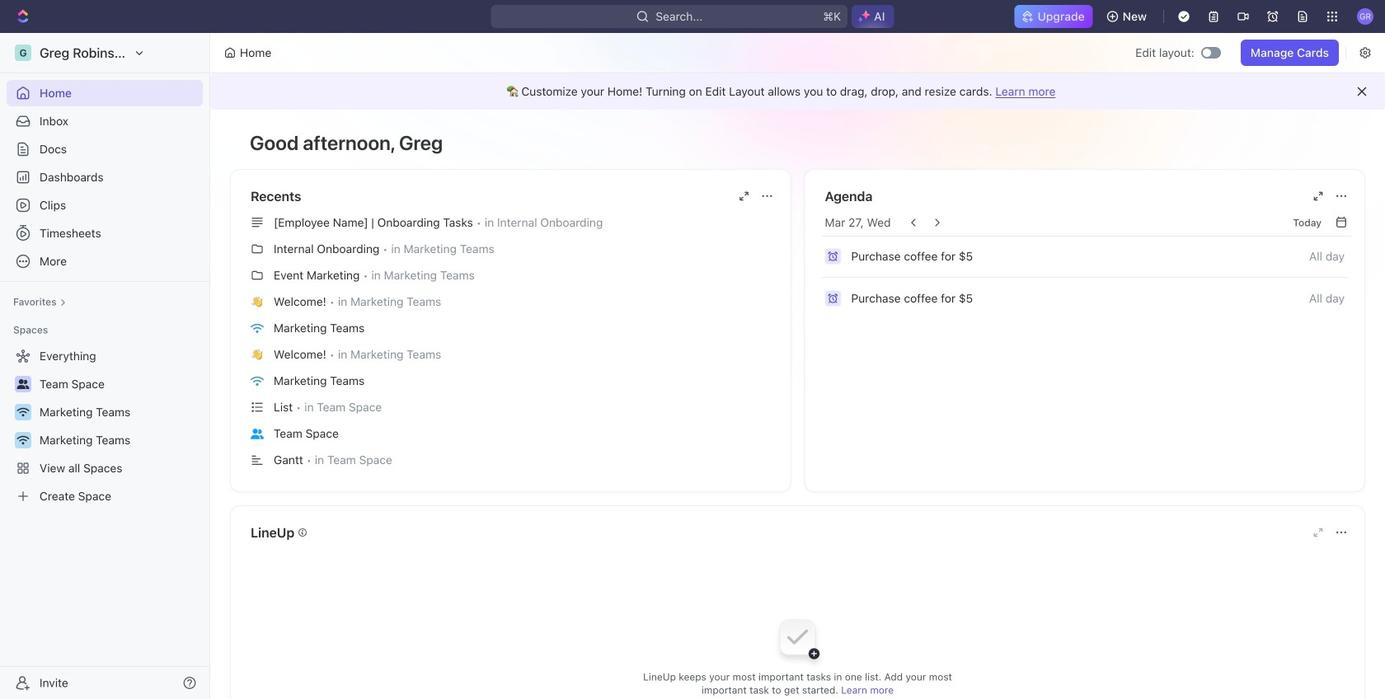 Task type: locate. For each thing, give the bounding box(es) containing it.
1 vertical spatial wifi image
[[251, 376, 264, 386]]

wifi image
[[17, 407, 29, 417], [17, 435, 29, 445]]

0 vertical spatial wifi image
[[251, 323, 264, 334]]

1 wifi image from the top
[[17, 407, 29, 417]]

1 vertical spatial wifi image
[[17, 435, 29, 445]]

tree
[[7, 343, 203, 510]]

2 wifi image from the top
[[17, 435, 29, 445]]

0 vertical spatial wifi image
[[17, 407, 29, 417]]

user group image
[[17, 379, 29, 389]]

wifi image
[[251, 323, 264, 334], [251, 376, 264, 386]]

tree inside sidebar navigation
[[7, 343, 203, 510]]

alert
[[210, 73, 1385, 110]]



Task type: vqa. For each thing, say whether or not it's contained in the screenshot.
topmost wifi icon
yes



Task type: describe. For each thing, give the bounding box(es) containing it.
1 wifi image from the top
[[251, 323, 264, 334]]

2 wifi image from the top
[[251, 376, 264, 386]]

sidebar navigation
[[0, 33, 214, 699]]

user group image
[[251, 429, 264, 439]]

greg robinson's workspace, , element
[[15, 45, 31, 61]]



